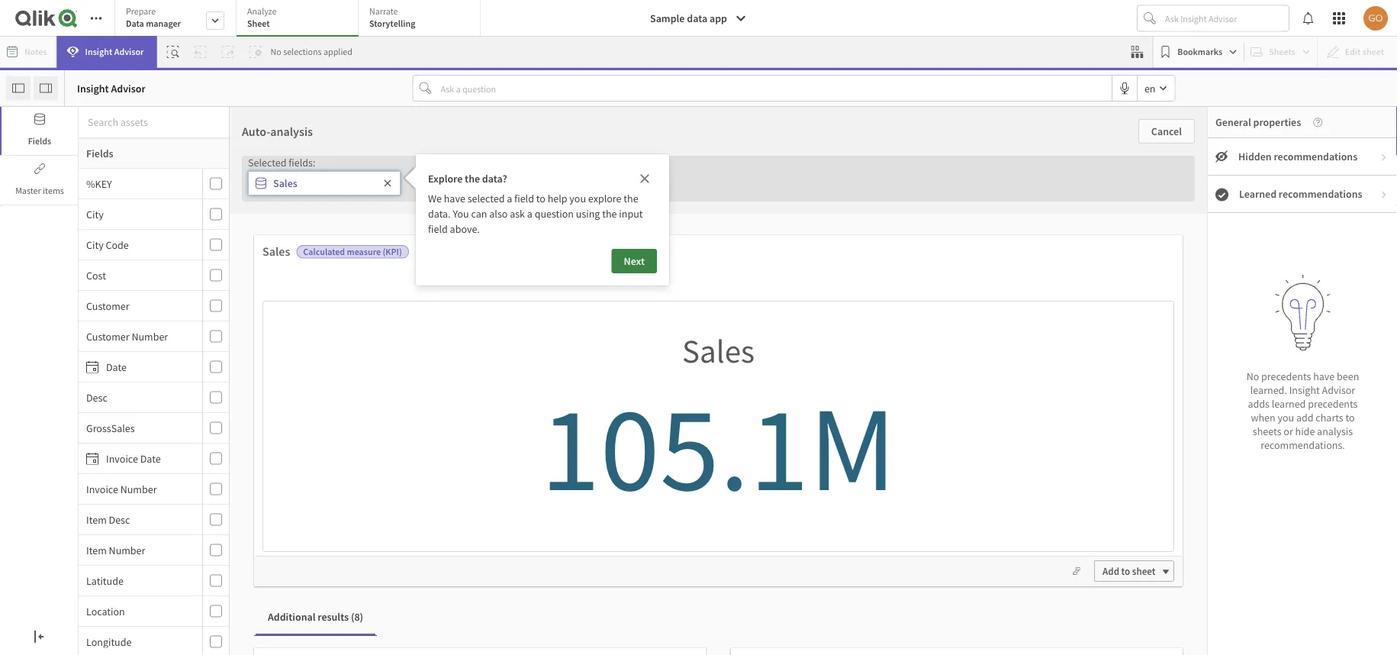 Task type: locate. For each thing, give the bounding box(es) containing it.
0 horizontal spatial date
[[106, 360, 127, 374]]

0 vertical spatial have
[[444, 192, 466, 205]]

invoice number
[[86, 482, 157, 496]]

customer number menu item
[[79, 321, 229, 352]]

customer down cost
[[86, 299, 129, 313]]

field down data.
[[428, 222, 448, 236]]

sheet.
[[904, 463, 931, 477], [551, 484, 578, 497], [685, 484, 713, 497]]

1 vertical spatial field
[[428, 222, 448, 236]]

. for any
[[746, 440, 749, 454]]

learned recommendations button
[[1209, 176, 1398, 213]]

1 horizontal spatial fields
[[86, 147, 113, 160]]

no up adds
[[1247, 369, 1260, 383]]

to right adding
[[820, 213, 836, 236]]

city code
[[86, 238, 129, 252]]

1 horizontal spatial desc
[[109, 513, 130, 526]]

insight advisor down insight advisor dropdown button at the top left of page
[[77, 81, 146, 95]]

0 vertical spatial recommendations
[[1275, 150, 1358, 163]]

number for item number
[[109, 543, 145, 557]]

found
[[622, 463, 649, 477]]

date down customer number at the left bottom of the page
[[106, 360, 127, 374]]

0 horizontal spatial analysis
[[270, 124, 313, 139]]

sheet right edit
[[895, 421, 919, 433]]

advisor up charts
[[1323, 383, 1356, 397]]

insight inside dropdown button
[[85, 46, 112, 58]]

1 vertical spatial item
[[86, 543, 107, 557]]

field
[[515, 192, 534, 205], [428, 222, 448, 236]]

105.1m application
[[0, 0, 1398, 655]]

manager
[[146, 18, 181, 29]]

1 vertical spatial .
[[531, 461, 533, 474]]

0 vertical spatial sales
[[273, 176, 298, 190]]

cost button
[[79, 268, 199, 282]]

insights down ask
[[651, 463, 686, 477]]

1 horizontal spatial analysis
[[1318, 424, 1354, 438]]

to inside no precedents have been learned. insight advisor adds learned precedents when you add charts to sheets or hide analysis recommendations.
[[1346, 410, 1356, 424]]

2 vertical spatial sales
[[683, 330, 755, 372]]

tab list containing prepare
[[115, 0, 486, 38]]

this
[[840, 213, 868, 236], [759, 463, 776, 477], [532, 484, 549, 497]]

selections tool image
[[1132, 46, 1144, 58]]

ask
[[658, 441, 673, 454]]

0 horizontal spatial using
[[576, 207, 600, 221]]

sheet. down any
[[551, 484, 578, 497]]

have left been
[[1314, 369, 1336, 383]]

0 vertical spatial number
[[132, 329, 168, 343]]

applied
[[324, 46, 353, 58]]

cancel button
[[1139, 119, 1196, 144]]

0 horizontal spatial your
[[458, 420, 478, 433]]

the
[[465, 172, 480, 186], [624, 192, 639, 205], [603, 207, 617, 221], [713, 420, 727, 433]]

2 vertical spatial this
[[532, 484, 549, 497]]

1 horizontal spatial this
[[759, 463, 776, 477]]

can down 'selected'
[[471, 207, 487, 221]]

recommendations down 'help' image
[[1275, 150, 1358, 163]]

invoice up item desc
[[86, 482, 118, 496]]

code
[[106, 238, 129, 252]]

invoice number button
[[79, 482, 199, 496]]

1 vertical spatial city
[[86, 238, 104, 252]]

2 item from the top
[[86, 543, 107, 557]]

using
[[576, 207, 600, 221], [752, 420, 776, 433]]

invoice inside menu item
[[106, 452, 138, 465]]

number for customer number
[[132, 329, 168, 343]]

sales 105.1m
[[541, 330, 897, 523]]

field up "ask"
[[515, 192, 534, 205]]

data
[[687, 11, 708, 25], [481, 420, 501, 433], [729, 420, 749, 433]]

1 vertical spatial customer
[[86, 329, 129, 343]]

1 horizontal spatial data
[[687, 11, 708, 25]]

your down visualizations
[[861, 463, 881, 477]]

0 vertical spatial no
[[271, 46, 282, 58]]

0 horizontal spatial new
[[644, 420, 663, 433]]

0 horizontal spatial data
[[481, 420, 501, 433]]

this down save
[[532, 484, 549, 497]]

0 vertical spatial city
[[86, 207, 104, 221]]

analysis up selected fields:
[[270, 124, 313, 139]]

learned.
[[1251, 383, 1288, 397]]

1 horizontal spatial new
[[883, 463, 902, 477]]

to inside . save any insights you discover to this sheet.
[[521, 484, 530, 497]]

explore
[[428, 172, 463, 186], [423, 420, 456, 433]]

recommendations
[[1275, 150, 1358, 163], [1280, 187, 1363, 201]]

1 master items button from the left
[[0, 157, 78, 205]]

sheet. down be
[[685, 484, 713, 497]]

1 vertical spatial this
[[759, 463, 776, 477]]

0 horizontal spatial no
[[271, 46, 282, 58]]

invoice
[[106, 452, 138, 465], [86, 482, 118, 496]]

insights left in
[[665, 420, 700, 433]]

city down %key
[[86, 207, 104, 221]]

1 vertical spatial can
[[688, 463, 704, 477]]

2 city from the top
[[86, 238, 104, 252]]

0 horizontal spatial .
[[531, 461, 533, 474]]

master
[[15, 185, 41, 197]]

using down explore
[[576, 207, 600, 221]]

2 master items button from the left
[[2, 157, 78, 205]]

a
[[507, 192, 513, 205], [527, 207, 533, 221]]

insight advisor down data
[[85, 46, 144, 58]]

latitude
[[86, 574, 124, 588]]

sheet. down and
[[904, 463, 931, 477]]

0 vertical spatial explore
[[428, 172, 463, 186]]

0 horizontal spatial or
[[538, 420, 548, 433]]

recommendations down "hidden recommendations" button
[[1280, 187, 1363, 201]]

%key menu item
[[79, 169, 229, 199]]

qlik
[[564, 420, 581, 433]]

1 vertical spatial no
[[1247, 369, 1260, 383]]

sheet
[[895, 421, 919, 433], [1133, 565, 1156, 577]]

explore up we
[[428, 172, 463, 186]]

new right find
[[644, 420, 663, 433]]

analysis right hide
[[1318, 424, 1354, 438]]

. inside . save any insights you discover to this sheet.
[[531, 461, 533, 474]]

explore for explore the data?
[[428, 172, 463, 186]]

2 customer from the top
[[86, 329, 129, 343]]

to right the saved
[[748, 463, 757, 477]]

longitude
[[86, 635, 132, 649]]

2 vertical spatial number
[[109, 543, 145, 557]]

1 vertical spatial recommendations
[[1280, 187, 1363, 201]]

no inside no precedents have been learned. insight advisor adds learned precedents when you add charts to sheets or hide analysis recommendations.
[[1247, 369, 1260, 383]]

insight
[[85, 46, 112, 58], [77, 81, 109, 95], [1290, 383, 1321, 397], [675, 441, 703, 454]]

city menu item
[[79, 199, 229, 230]]

1 vertical spatial using
[[752, 420, 776, 433]]

0 vertical spatial this
[[840, 213, 868, 236]]

insights left "for"
[[478, 440, 512, 454]]

fields up %key
[[86, 147, 113, 160]]

items
[[43, 185, 64, 197]]

small image
[[1216, 188, 1229, 201]]

results
[[318, 610, 349, 624]]

learned
[[1273, 397, 1307, 410]]

tab list
[[115, 0, 486, 38]]

invoice up invoice number
[[106, 452, 138, 465]]

data left app
[[687, 11, 708, 25]]

number up the latitude "button"
[[109, 543, 145, 557]]

desc menu item
[[79, 383, 229, 413]]

creating
[[824, 442, 861, 456]]

1 customer from the top
[[86, 299, 129, 313]]

number down invoice date button
[[120, 482, 157, 496]]

invoice for invoice number
[[86, 482, 118, 496]]

1 horizontal spatial can
[[688, 463, 704, 477]]

analyze
[[247, 5, 277, 17]]

item up latitude
[[86, 543, 107, 557]]

item up item number
[[86, 513, 107, 526]]

1 vertical spatial new
[[883, 463, 902, 477]]

this down any
[[759, 463, 776, 477]]

advisor
[[114, 46, 144, 58], [111, 81, 146, 95], [1323, 383, 1356, 397], [705, 441, 736, 454]]

0 horizontal spatial have
[[444, 192, 466, 205]]

menu containing %key
[[79, 169, 229, 655]]

2 horizontal spatial this
[[840, 213, 868, 236]]

1 horizontal spatial using
[[752, 420, 776, 433]]

number down customer menu item on the top of the page
[[132, 329, 168, 343]]

customer inside menu item
[[86, 299, 129, 313]]

to right discover
[[521, 484, 530, 497]]

data.
[[428, 207, 451, 221]]

can left be
[[688, 463, 704, 477]]

1 horizontal spatial field
[[515, 192, 534, 205]]

grosssales menu item
[[79, 413, 229, 444]]

0 horizontal spatial sheet.
[[551, 484, 578, 497]]

can inside we have selected a field to help you explore the data. you can also ask a question using the input field above.
[[471, 207, 487, 221]]

or left hide
[[1284, 424, 1294, 438]]

to left get
[[659, 213, 675, 236]]

0 vertical spatial using
[[576, 207, 600, 221]]

or left let
[[538, 420, 548, 433]]

0 vertical spatial a
[[507, 192, 513, 205]]

insights inside . save any insights you discover to this sheet.
[[426, 484, 461, 497]]

0 horizontal spatial this
[[532, 484, 549, 497]]

data inside button
[[687, 11, 708, 25]]

customer menu item
[[79, 291, 229, 321]]

city for city code
[[86, 238, 104, 252]]

question
[[535, 207, 574, 221]]

0 vertical spatial can
[[471, 207, 487, 221]]

1 horizontal spatial date
[[140, 452, 161, 465]]

insights down generate
[[426, 484, 461, 497]]

cost menu item
[[79, 260, 229, 291]]

customer for customer
[[86, 299, 129, 313]]

menu inside '105.1m' 'application'
[[79, 169, 229, 655]]

new down visualizations
[[883, 463, 902, 477]]

the down explore
[[603, 207, 617, 221]]

105.1m
[[541, 372, 897, 523]]

0 horizontal spatial sheet
[[895, 421, 919, 433]]

choose
[[470, 213, 527, 236]]

en
[[1145, 81, 1156, 95]]

1 horizontal spatial have
[[1314, 369, 1336, 383]]

recommendations for hidden recommendations
[[1275, 150, 1358, 163]]

explore inside the 'explore your data directly or let qlik generate insights for you with'
[[423, 420, 456, 433]]

next button
[[612, 249, 657, 273]]

%key button
[[79, 177, 199, 190]]

1 horizontal spatial a
[[527, 207, 533, 221]]

a up "ask"
[[507, 192, 513, 205]]

selected
[[248, 156, 287, 170]]

item desc button
[[79, 513, 199, 526]]

to right add
[[1122, 565, 1131, 577]]

0 vertical spatial your
[[458, 420, 478, 433]]

we
[[428, 192, 442, 205]]

0 horizontal spatial desc
[[86, 391, 108, 404]]

1 vertical spatial your
[[861, 463, 881, 477]]

to right charts
[[1346, 410, 1356, 424]]

insights
[[665, 420, 700, 433], [478, 440, 512, 454], [651, 463, 686, 477], [426, 484, 461, 497]]

1 vertical spatial analysis
[[1318, 424, 1354, 438]]

2 horizontal spatial sheet.
[[904, 463, 931, 477]]

0 vertical spatial insight advisor
[[85, 46, 144, 58]]

1 vertical spatial have
[[1314, 369, 1336, 383]]

.
[[746, 440, 749, 454], [531, 461, 533, 474]]

recommendations for learned recommendations
[[1280, 187, 1363, 201]]

longitude menu item
[[79, 627, 229, 655]]

have inside we have selected a field to help you explore the data. you can also ask a question using the input field above.
[[444, 192, 466, 205]]

the up input
[[624, 192, 639, 205]]

you right help
[[570, 192, 586, 205]]

insights inside the 'explore your data directly or let qlik generate insights for you with'
[[478, 440, 512, 454]]

invoice for invoice date
[[106, 452, 138, 465]]

no
[[271, 46, 282, 58], [1247, 369, 1260, 383]]

no for no precedents have been learned. insight advisor adds learned precedents when you add charts to sheets or hide analysis recommendations.
[[1247, 369, 1260, 383]]

0 vertical spatial field
[[515, 192, 534, 205]]

data left directly
[[481, 420, 501, 433]]

sheet. inside to start creating visualizations and build your new sheet.
[[904, 463, 931, 477]]

to inside add to sheet button
[[1122, 565, 1131, 577]]

sheet right add
[[1133, 565, 1156, 577]]

sheet inside add to sheet button
[[1133, 565, 1156, 577]]

item
[[86, 513, 107, 526], [86, 543, 107, 557]]

fields button
[[0, 107, 78, 155], [2, 107, 78, 155], [79, 138, 229, 169]]

1 item from the top
[[86, 513, 107, 526]]

the left data?
[[465, 172, 480, 186]]

you inside the 'explore your data directly or let qlik generate insights for you with'
[[529, 440, 546, 454]]

1 vertical spatial explore
[[423, 420, 456, 433]]

charts
[[1317, 410, 1344, 424]]

1 vertical spatial precedents
[[1309, 397, 1359, 410]]

can
[[471, 207, 487, 221], [688, 463, 704, 477]]

start
[[942, 420, 963, 433]]

analysis inside no precedents have been learned. insight advisor adds learned precedents when you add charts to sheets or hide analysis recommendations.
[[1318, 424, 1354, 438]]

your inside to start creating visualizations and build your new sheet.
[[861, 463, 881, 477]]

customer inside menu item
[[86, 329, 129, 343]]

fields:
[[289, 156, 316, 170]]

0 vertical spatial new
[[644, 420, 663, 433]]

to left help
[[537, 192, 546, 205]]

0 vertical spatial invoice
[[106, 452, 138, 465]]

have up you
[[444, 192, 466, 205]]

using up any
[[752, 420, 776, 433]]

you right "for"
[[529, 440, 546, 454]]

1 vertical spatial sheet
[[1133, 565, 1156, 577]]

desc down invoice number
[[109, 513, 130, 526]]

date button
[[79, 360, 199, 374]]

data right in
[[729, 420, 749, 433]]

1 horizontal spatial .
[[746, 440, 749, 454]]

you
[[570, 192, 586, 205], [1278, 410, 1295, 424], [529, 440, 546, 454], [463, 484, 479, 497]]

1 vertical spatial number
[[120, 482, 157, 496]]

sheets
[[1254, 424, 1282, 438]]

precedents down been
[[1309, 397, 1359, 410]]

menu
[[79, 169, 229, 655]]

insights inside the . any found insights can be saved to this sheet.
[[651, 463, 686, 477]]

or inside no precedents have been learned. insight advisor adds learned precedents when you add charts to sheets or hide analysis recommendations.
[[1284, 424, 1294, 438]]

date down 'grosssales' menu item
[[140, 452, 161, 465]]

0 vertical spatial .
[[746, 440, 749, 454]]

. inside the . any found insights can be saved to this sheet.
[[746, 440, 749, 454]]

0 vertical spatial date
[[106, 360, 127, 374]]

app
[[710, 11, 728, 25]]

cancel
[[1152, 124, 1183, 138]]

hidden recommendations
[[1239, 150, 1358, 163]]

when
[[1252, 410, 1276, 424]]

0 vertical spatial customer
[[86, 299, 129, 313]]

analyze sheet
[[247, 5, 277, 29]]

precedents up learned
[[1262, 369, 1312, 383]]

1 horizontal spatial your
[[861, 463, 881, 477]]

desc up grosssales
[[86, 391, 108, 404]]

you left add
[[1278, 410, 1295, 424]]

. left save
[[531, 461, 533, 474]]

your up generate
[[458, 420, 478, 433]]

data
[[126, 18, 144, 29]]

0 horizontal spatial field
[[428, 222, 448, 236]]

analysis
[[270, 124, 313, 139], [1318, 424, 1354, 438]]

1 vertical spatial desc
[[109, 513, 130, 526]]

additional results (8)
[[268, 610, 364, 624]]

data?
[[482, 172, 507, 186]]

to left start
[[931, 420, 940, 433]]

1 city from the top
[[86, 207, 104, 221]]

you left discover
[[463, 484, 479, 497]]

city left code
[[86, 238, 104, 252]]

1 vertical spatial invoice
[[86, 482, 118, 496]]

get
[[678, 213, 702, 236]]

0 horizontal spatial can
[[471, 207, 487, 221]]

0 vertical spatial item
[[86, 513, 107, 526]]

advisor down data
[[114, 46, 144, 58]]

this left 'sheet...'
[[840, 213, 868, 236]]

prepare
[[126, 5, 156, 17]]

sheet. inside . save any insights you discover to this sheet.
[[551, 484, 578, 497]]

sales inside the sales 105.1m
[[683, 330, 755, 372]]

no left selections
[[271, 46, 282, 58]]

1 horizontal spatial sheet.
[[685, 484, 713, 497]]

1 horizontal spatial or
[[1284, 424, 1294, 438]]

add
[[1103, 565, 1120, 577]]

invoice inside menu item
[[86, 482, 118, 496]]

fields up master items
[[28, 135, 51, 147]]

a right "ask"
[[527, 207, 533, 221]]

explore up generate
[[423, 420, 456, 433]]

1 vertical spatial date
[[140, 452, 161, 465]]

. left any
[[746, 440, 749, 454]]

invoice date button
[[79, 452, 199, 465]]

hide assets image
[[12, 82, 24, 94]]

1 horizontal spatial sheet
[[1133, 565, 1156, 577]]

auto-
[[242, 124, 270, 139]]

1 horizontal spatial no
[[1247, 369, 1260, 383]]

also
[[490, 207, 508, 221]]

customer up date button
[[86, 329, 129, 343]]



Task type: describe. For each thing, give the bounding box(es) containing it.
grosssales
[[86, 421, 135, 435]]

%key
[[86, 177, 112, 190]]

city for city
[[86, 207, 104, 221]]

storytelling
[[370, 18, 416, 29]]

your inside the 'explore your data directly or let qlik generate insights for you with'
[[458, 420, 478, 433]]

edit image
[[858, 420, 876, 434]]

saved
[[719, 463, 745, 477]]

prepare data manager
[[126, 5, 181, 29]]

Search assets text field
[[79, 108, 229, 136]]

latitude menu item
[[79, 566, 229, 596]]

this inside . save any insights you discover to this sheet.
[[532, 484, 549, 497]]

no for no selections applied
[[271, 46, 282, 58]]

narrate storytelling
[[370, 5, 416, 29]]

been
[[1338, 369, 1360, 383]]

build
[[945, 442, 968, 456]]

1 vertical spatial insight advisor
[[77, 81, 146, 95]]

longitude button
[[79, 635, 199, 649]]

date inside menu item
[[106, 360, 127, 374]]

data inside the 'explore your data directly or let qlik generate insights for you with'
[[481, 420, 501, 433]]

additional results (8) button
[[256, 599, 376, 635]]

use
[[829, 420, 848, 433]]

bookmarks
[[1178, 46, 1223, 58]]

. for save
[[531, 461, 533, 474]]

sample
[[651, 11, 685, 25]]

advisor down insight advisor dropdown button at the top left of page
[[111, 81, 146, 95]]

search image
[[640, 441, 658, 454]]

item for item desc
[[86, 513, 107, 526]]

learned recommendations
[[1240, 187, 1363, 201]]

sample data app button
[[641, 6, 757, 31]]

advisor inside no precedents have been learned. insight advisor adds learned precedents when you add charts to sheets or hide analysis recommendations.
[[1323, 383, 1356, 397]]

started
[[706, 213, 760, 236]]

you
[[453, 207, 469, 221]]

location button
[[79, 604, 199, 618]]

item for item number
[[86, 543, 107, 557]]

customer for customer number
[[86, 329, 129, 343]]

in
[[702, 420, 710, 433]]

general properties
[[1216, 115, 1302, 129]]

date menu item
[[79, 352, 229, 383]]

0 vertical spatial sheet
[[895, 421, 919, 433]]

invoice date menu item
[[79, 444, 229, 474]]

help
[[548, 192, 568, 205]]

item desc
[[86, 513, 130, 526]]

. save any insights you discover to this sheet.
[[426, 461, 578, 497]]

explore for explore your data directly or let qlik generate insights for you with
[[423, 420, 456, 433]]

item number menu item
[[79, 535, 229, 566]]

customer button
[[79, 299, 199, 313]]

2 horizontal spatial data
[[729, 420, 749, 433]]

auto-analysis
[[242, 124, 313, 139]]

to inside we have selected a field to help you explore the data. you can also ask a question using the input field above.
[[537, 192, 546, 205]]

0 vertical spatial desc
[[86, 391, 108, 404]]

explore the data?
[[428, 172, 507, 186]]

customer number button
[[79, 329, 199, 343]]

advisor up be
[[705, 441, 736, 454]]

customer number
[[86, 329, 168, 343]]

bookmarks button
[[1157, 40, 1242, 64]]

edit sheet
[[876, 421, 919, 433]]

choose an option below to get started adding to this sheet...
[[470, 213, 928, 236]]

additional
[[268, 610, 316, 624]]

latitude button
[[79, 574, 199, 588]]

save
[[535, 461, 557, 474]]

master items
[[15, 185, 64, 197]]

narrate
[[370, 5, 398, 17]]

hidden
[[1239, 150, 1273, 163]]

recommendations.
[[1261, 438, 1346, 452]]

generate
[[436, 440, 476, 454]]

item number button
[[79, 543, 199, 557]]

help image
[[1302, 117, 1323, 127]]

invoice number menu item
[[79, 474, 229, 505]]

you inside no precedents have been learned. insight advisor adds learned precedents when you add charts to sheets or hide analysis recommendations.
[[1278, 410, 1295, 424]]

you inside . save any insights you discover to this sheet.
[[463, 484, 479, 497]]

deselect field image
[[383, 179, 392, 188]]

insight inside no precedents have been learned. insight advisor adds learned precedents when you add charts to sheets or hide analysis recommendations.
[[1290, 383, 1321, 397]]

tab list inside '105.1m' 'application'
[[115, 0, 486, 38]]

sheet. for this
[[551, 484, 578, 497]]

with
[[548, 440, 568, 454]]

have inside no precedents have been learned. insight advisor adds learned precedents when you add charts to sheets or hide analysis recommendations.
[[1314, 369, 1336, 383]]

this inside the . any found insights can be saved to this sheet.
[[759, 463, 776, 477]]

city code menu item
[[79, 230, 229, 260]]

add to sheet button
[[1095, 561, 1175, 582]]

0 horizontal spatial a
[[507, 192, 513, 205]]

Ask a question text field
[[438, 76, 1112, 100]]

using inside we have selected a field to help you explore the data. you can also ask a question using the input field above.
[[576, 207, 600, 221]]

to inside to start creating visualizations and build your new sheet.
[[931, 420, 940, 433]]

let
[[550, 420, 562, 433]]

any
[[559, 461, 575, 474]]

Ask Insight Advisor text field
[[1163, 6, 1290, 31]]

adds
[[1249, 397, 1270, 410]]

no precedents have been learned. insight advisor adds learned precedents when you add charts to sheets or hide analysis recommendations.
[[1247, 369, 1360, 452]]

add
[[1297, 410, 1314, 424]]

explore
[[589, 192, 622, 205]]

option
[[554, 213, 604, 236]]

to inside the . any found insights can be saved to this sheet.
[[748, 463, 757, 477]]

advisor inside dropdown button
[[114, 46, 144, 58]]

(8)
[[351, 610, 364, 624]]

no selections applied
[[271, 46, 353, 58]]

insight advisor inside insight advisor dropdown button
[[85, 46, 144, 58]]

1 vertical spatial sales
[[263, 244, 290, 259]]

item number
[[86, 543, 145, 557]]

sheet...
[[872, 213, 928, 236]]

calculated
[[303, 246, 345, 258]]

calculated measure (kpi)
[[303, 246, 402, 258]]

selected
[[468, 192, 505, 205]]

0 vertical spatial analysis
[[270, 124, 313, 139]]

sheet
[[247, 18, 270, 29]]

adding
[[763, 213, 817, 236]]

any
[[751, 440, 768, 454]]

properties
[[1254, 115, 1302, 129]]

you inside we have selected a field to help you explore the data. you can also ask a question using the input field above.
[[570, 192, 586, 205]]

discover
[[481, 484, 519, 497]]

learned
[[1240, 187, 1277, 201]]

sheet. for new
[[904, 463, 931, 477]]

edit
[[876, 421, 893, 433]]

selections
[[283, 46, 322, 58]]

date inside menu item
[[140, 452, 161, 465]]

to start creating visualizations and build your new sheet.
[[824, 420, 968, 477]]

0 horizontal spatial fields
[[28, 135, 51, 147]]

sample data app
[[651, 11, 728, 25]]

below
[[608, 213, 655, 236]]

above.
[[450, 222, 480, 236]]

location
[[86, 604, 125, 618]]

for
[[515, 440, 527, 454]]

the right in
[[713, 420, 727, 433]]

can inside the . any found insights can be saved to this sheet.
[[688, 463, 704, 477]]

view disabled image
[[1216, 150, 1228, 163]]

hide properties image
[[40, 82, 52, 94]]

item desc menu item
[[79, 505, 229, 535]]

new inside to start creating visualizations and build your new sheet.
[[883, 463, 902, 477]]

number for invoice number
[[120, 482, 157, 496]]

sheet. inside the . any found insights can be saved to this sheet.
[[685, 484, 713, 497]]

1 vertical spatial a
[[527, 207, 533, 221]]

city button
[[79, 207, 199, 221]]

city code button
[[79, 238, 199, 252]]

or inside the 'explore your data directly or let qlik generate insights for you with'
[[538, 420, 548, 433]]

0 vertical spatial precedents
[[1262, 369, 1312, 383]]

be
[[706, 463, 717, 477]]

grosssales button
[[79, 421, 199, 435]]

location menu item
[[79, 596, 229, 627]]

insight advisor button
[[57, 36, 157, 68]]



Task type: vqa. For each thing, say whether or not it's contained in the screenshot.
second Customer from the top of the 105.1m APPLICATION
yes



